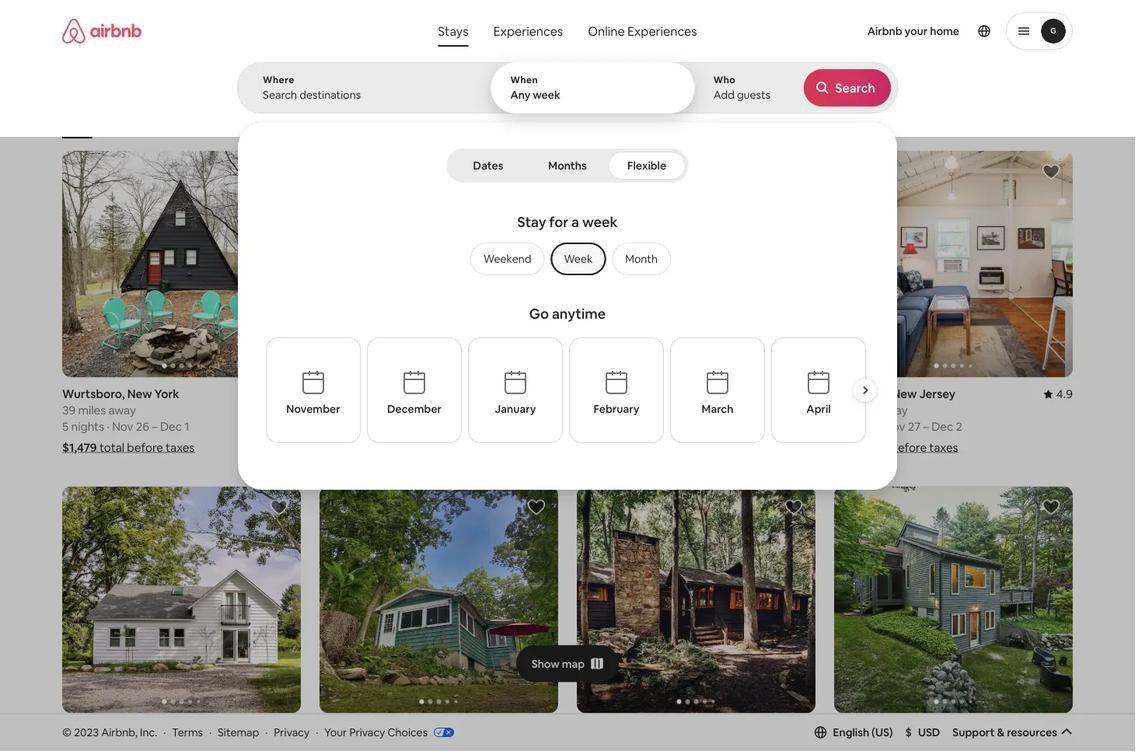 Task type: describe. For each thing, give the bounding box(es) containing it.
2023
[[74, 725, 99, 739]]

away inside bethlehem, connecticut 64 miles away nov 5 – 10 $328 total before taxes
[[624, 403, 651, 418]]

spaces
[[420, 115, 451, 127]]

experiences inside button
[[494, 23, 563, 39]]

east stroudsburg, pennsylvania 45 miles away 5 nights · nov 26 – dec 1 $1,648 total before taxes
[[320, 387, 490, 455]]

experiences button
[[481, 16, 576, 47]]

english
[[833, 725, 870, 739]]

5 for miles
[[651, 419, 657, 434]]

stay
[[518, 213, 546, 231]]

4.96 out of 5 average rating image
[[265, 387, 301, 402]]

1 privacy from the left
[[274, 725, 310, 739]]

for
[[549, 213, 569, 231]]

· right inc.
[[163, 725, 166, 739]]

before inside bethlehem, connecticut 64 miles away nov 5 – 10 $328 total before taxes
[[634, 440, 670, 455]]

64
[[577, 403, 591, 418]]

any
[[511, 88, 531, 102]]

$1,479
[[62, 440, 97, 455]]

york for pound ridge, new york
[[164, 722, 189, 738]]

add
[[714, 88, 735, 102]]

$1,648
[[320, 440, 355, 455]]

dates button
[[450, 152, 527, 180]]

in/out
[[698, 115, 724, 127]]

4 5 from the left
[[835, 419, 841, 434]]

· right terms
[[209, 725, 212, 739]]

go anytime
[[529, 305, 606, 323]]

week inside stay for a week group
[[582, 213, 618, 231]]

4.87 out of 5 average rating image
[[780, 387, 816, 402]]

go anytime group
[[266, 299, 884, 470]]

flexible
[[628, 159, 667, 173]]

jersey inside the jefferson, new jersey 24 miles away
[[920, 387, 956, 402]]

go
[[529, 305, 549, 323]]

your
[[325, 725, 347, 739]]

4 – from the left
[[924, 419, 929, 434]]

(us)
[[872, 725, 893, 739]]

total inside bethlehem, connecticut 64 miles away nov 5 – 10 $328 total before taxes
[[607, 440, 632, 455]]

taxes inside east stroudsburg, pennsylvania 45 miles away 5 nights · nov 26 – dec 1 $1,648 total before taxes
[[424, 440, 453, 455]]

east
[[320, 387, 343, 402]]

stay for a week group
[[315, 207, 821, 299]]

wurtsboro,
[[62, 387, 125, 402]]

byram township, new jersey
[[320, 722, 478, 738]]

nov 27 – dec 2
[[884, 419, 963, 434]]

4 total from the left
[[863, 440, 888, 455]]

ski-in/out
[[681, 115, 724, 127]]

month
[[626, 252, 658, 266]]

4 nov from the left
[[884, 419, 906, 434]]

dec for pennsylvania
[[418, 419, 439, 434]]

$
[[906, 725, 912, 739]]

2 experiences from the left
[[628, 23, 697, 39]]

lakefront
[[545, 115, 587, 127]]

2
[[956, 419, 963, 434]]

show map
[[532, 657, 585, 671]]

april
[[806, 402, 831, 416]]

privacy link
[[274, 725, 310, 739]]

stroudsburg,
[[346, 387, 417, 402]]

– inside wurtsboro, new york 39 miles away 5 nights · nov 26 – dec 1 $1,479 total before taxes
[[152, 419, 158, 434]]

4.87
[[792, 387, 816, 402]]

add to wishlist: pound ridge, new york image
[[270, 498, 289, 517]]

profile element
[[723, 0, 1073, 62]]

your privacy choices link
[[325, 725, 454, 740]]

new for byram township, new jersey
[[415, 722, 439, 738]]

&
[[997, 725, 1005, 739]]

4.9 out of 5 average rating image
[[1044, 387, 1073, 402]]

mansions
[[477, 115, 518, 127]]

february button
[[569, 338, 664, 443]]

when
[[511, 74, 538, 86]]

terms
[[172, 725, 203, 739]]

© 2023 airbnb, inc. ·
[[62, 725, 166, 739]]

english (us)
[[833, 725, 893, 739]]

group for bethlehem, connecticut
[[577, 151, 816, 378]]

a
[[572, 213, 579, 231]]

creative spaces
[[381, 115, 451, 127]]

pine bush, new york
[[835, 722, 944, 738]]

new inside wurtsboro, new york 39 miles away 5 nights · nov 26 – dec 1 $1,479 total before taxes
[[127, 387, 152, 402]]

march
[[702, 402, 733, 416]]

display total before taxes switch
[[1032, 99, 1060, 117]]

39
[[62, 403, 76, 418]]

december
[[387, 402, 441, 416]]

4.96
[[277, 387, 301, 402]]

new for pound ridge, new york
[[137, 722, 161, 738]]

trending
[[752, 115, 791, 127]]

· left your
[[316, 725, 318, 739]]

5.0 for pine bush, new york
[[1057, 722, 1073, 738]]

5 nights
[[835, 419, 877, 434]]

· inside wurtsboro, new york 39 miles away 5 nights · nov 26 – dec 1 $1,479 total before taxes
[[107, 419, 110, 434]]

york for pine bush, new york
[[919, 722, 944, 738]]

months
[[549, 159, 587, 173]]

4 before from the left
[[891, 440, 927, 455]]

ridge,
[[100, 722, 134, 738]]

0 horizontal spatial jersey
[[442, 722, 478, 738]]

ski-
[[681, 115, 698, 127]]

– inside east stroudsburg, pennsylvania 45 miles away 5 nights · nov 26 – dec 1 $1,648 total before taxes
[[409, 419, 415, 434]]

27
[[908, 419, 921, 434]]

miles for 24
[[850, 403, 878, 418]]

airbnb your home
[[868, 24, 960, 38]]

before inside east stroudsburg, pennsylvania 45 miles away 5 nights · nov 26 – dec 1 $1,648 total before taxes
[[385, 440, 421, 455]]

pennsylvania
[[420, 387, 490, 402]]

usd
[[918, 725, 941, 739]]

nov inside wurtsboro, new york 39 miles away 5 nights · nov 26 – dec 1 $1,479 total before taxes
[[112, 419, 133, 434]]

stays
[[438, 23, 469, 39]]

2 privacy from the left
[[350, 725, 385, 739]]

– inside bethlehem, connecticut 64 miles away nov 5 – 10 $328 total before taxes
[[660, 419, 666, 434]]

pound
[[62, 722, 97, 738]]

airbnb,
[[101, 725, 138, 739]]

tab list inside the stays tab panel
[[450, 149, 686, 183]]

Where field
[[263, 88, 466, 102]]

online
[[588, 23, 625, 39]]

nov inside bethlehem, connecticut 64 miles away nov 5 – 10 $328 total before taxes
[[627, 419, 648, 434]]

26 for stroudsburg,
[[393, 419, 407, 434]]

add to wishlist: east stroudsburg, pennsylvania image
[[527, 163, 546, 181]]

support
[[953, 725, 995, 739]]

group containing historical homes
[[62, 78, 807, 138]]

group for jefferson, new jersey
[[835, 151, 1073, 378]]

airbnb
[[868, 24, 903, 38]]

november button
[[266, 338, 360, 443]]



Task type: locate. For each thing, give the bounding box(es) containing it.
1 5.0 from the left
[[284, 722, 301, 738]]

2 5.0 from the left
[[1057, 722, 1073, 738]]

privacy left your
[[274, 725, 310, 739]]

5.0 right the &
[[1057, 722, 1073, 738]]

miles inside the jefferson, new jersey 24 miles away
[[850, 403, 878, 418]]

4 miles from the left
[[850, 403, 878, 418]]

1 away from the left
[[108, 403, 136, 418]]

1 5.0 out of 5 average rating image from the left
[[272, 722, 301, 738]]

april button
[[771, 338, 866, 443]]

week right a
[[582, 213, 618, 231]]

45
[[320, 403, 333, 418]]

2 horizontal spatial dec
[[932, 419, 954, 434]]

1 vertical spatial week
[[582, 213, 618, 231]]

map
[[562, 657, 585, 671]]

3 nights from the left
[[843, 419, 877, 434]]

before down 27
[[891, 440, 927, 455]]

1 for pennsylvania
[[442, 419, 447, 434]]

away down bethlehem,
[[624, 403, 651, 418]]

· inside east stroudsburg, pennsylvania 45 miles away 5 nights · nov 26 – dec 1 $1,648 total before taxes
[[364, 419, 367, 434]]

1 horizontal spatial jersey
[[920, 387, 956, 402]]

–
[[152, 419, 158, 434], [409, 419, 415, 434], [660, 419, 666, 434], [924, 419, 929, 434]]

your privacy choices
[[325, 725, 428, 739]]

0 horizontal spatial week
[[533, 88, 561, 102]]

2 dec from the left
[[418, 419, 439, 434]]

miles right 45
[[335, 403, 363, 418]]

experiences
[[494, 23, 563, 39], [628, 23, 697, 39]]

2 5.0 out of 5 average rating image from the left
[[1044, 722, 1073, 738]]

5 inside east stroudsburg, pennsylvania 45 miles away 5 nights · nov 26 – dec 1 $1,648 total before taxes
[[320, 419, 326, 434]]

jersey
[[920, 387, 956, 402], [442, 722, 478, 738]]

homes for tiny homes
[[228, 115, 258, 127]]

miles down the jefferson,
[[850, 403, 878, 418]]

5.0 left your
[[284, 722, 301, 738]]

0 vertical spatial week
[[533, 88, 561, 102]]

jersey right choices
[[442, 722, 478, 738]]

4.97 out of 5 average rating image
[[780, 722, 816, 738]]

months button
[[530, 152, 605, 180]]

0 vertical spatial jersey
[[920, 387, 956, 402]]

jersey up nov 27 – dec 2
[[920, 387, 956, 402]]

2 away from the left
[[366, 403, 393, 418]]

away for jefferson,
[[881, 403, 908, 418]]

anytime
[[552, 305, 606, 323]]

5 inside bethlehem, connecticut 64 miles away nov 5 – 10 $328 total before taxes
[[651, 419, 657, 434]]

nights for 39
[[71, 419, 104, 434]]

0 horizontal spatial 1
[[185, 419, 189, 434]]

group
[[62, 78, 807, 138], [62, 151, 301, 378], [320, 151, 558, 378], [577, 151, 816, 378], [835, 151, 1073, 378], [464, 243, 671, 275], [62, 487, 301, 713], [320, 487, 558, 713], [577, 487, 816, 713], [835, 487, 1073, 713]]

tiny homes
[[208, 115, 258, 127]]

homes
[[326, 115, 356, 127], [228, 115, 258, 127]]

1 vertical spatial jersey
[[442, 722, 478, 738]]

nights for 45
[[329, 419, 362, 434]]

group containing weekend
[[464, 243, 671, 275]]

experiences up when
[[494, 23, 563, 39]]

miles for 39
[[78, 403, 106, 418]]

historical
[[283, 115, 324, 127]]

home
[[930, 24, 960, 38]]

group inside stay for a week group
[[464, 243, 671, 275]]

taxes
[[166, 440, 195, 455], [424, 440, 453, 455], [673, 440, 702, 455], [930, 440, 959, 455]]

0 horizontal spatial dec
[[160, 419, 182, 434]]

new
[[127, 387, 152, 402], [892, 387, 917, 402], [137, 722, 161, 738], [415, 722, 439, 738], [892, 722, 917, 738]]

26
[[136, 419, 149, 434], [393, 419, 407, 434]]

jefferson,
[[835, 387, 890, 402]]

airbnb your home link
[[858, 15, 969, 47]]

4 taxes from the left
[[930, 440, 959, 455]]

add to wishlist: sherman, connecticut image
[[785, 498, 803, 517]]

$755
[[835, 440, 861, 455]]

2 5 from the left
[[320, 419, 326, 434]]

week
[[564, 252, 593, 266]]

total inside wurtsboro, new york 39 miles away 5 nights · nov 26 – dec 1 $1,479 total before taxes
[[99, 440, 124, 455]]

0 horizontal spatial privacy
[[274, 725, 310, 739]]

december button
[[367, 338, 462, 443]]

homes right tiny
[[228, 115, 258, 127]]

before down december
[[385, 440, 421, 455]]

miles inside bethlehem, connecticut 64 miles away nov 5 – 10 $328 total before taxes
[[593, 403, 621, 418]]

what can we help you find? tab list
[[426, 16, 576, 47]]

1 26 from the left
[[136, 419, 149, 434]]

sitemap link
[[218, 725, 259, 739]]

1 horizontal spatial dec
[[418, 419, 439, 434]]

1 total from the left
[[99, 440, 124, 455]]

1 miles from the left
[[78, 403, 106, 418]]

group for east stroudsburg, pennsylvania
[[320, 151, 558, 378]]

5
[[62, 419, 69, 434], [320, 419, 326, 434], [651, 419, 657, 434], [835, 419, 841, 434]]

1 before from the left
[[127, 440, 163, 455]]

weekend
[[484, 252, 532, 266]]

where
[[263, 74, 295, 86]]

total right the $328
[[607, 440, 632, 455]]

1 horizontal spatial homes
[[326, 115, 356, 127]]

miles down bethlehem,
[[593, 403, 621, 418]]

miles down wurtsboro,
[[78, 403, 106, 418]]

nights
[[71, 419, 104, 434], [329, 419, 362, 434], [843, 419, 877, 434]]

away down wurtsboro,
[[108, 403, 136, 418]]

online experiences link
[[576, 16, 710, 47]]

away down 'stroudsburg,'
[[366, 403, 393, 418]]

new left usd at bottom right
[[892, 722, 917, 738]]

0 horizontal spatial 5.0
[[284, 722, 301, 738]]

1 1 from the left
[[185, 419, 189, 434]]

1 horizontal spatial 5.0 out of 5 average rating image
[[1044, 722, 1073, 738]]

$328
[[577, 440, 604, 455]]

york right wurtsboro,
[[155, 387, 179, 402]]

show map button
[[516, 645, 619, 683]]

2 nov from the left
[[370, 419, 391, 434]]

2 miles from the left
[[335, 403, 363, 418]]

away up nov 27 – dec 2
[[881, 403, 908, 418]]

5 for 45
[[320, 419, 326, 434]]

3 total from the left
[[607, 440, 632, 455]]

1 horizontal spatial 1
[[442, 419, 447, 434]]

1 horizontal spatial 5.0
[[1057, 722, 1073, 738]]

homes down where "field"
[[326, 115, 356, 127]]

group for byram township, new jersey
[[320, 487, 558, 713]]

None search field
[[237, 0, 898, 490]]

3 away from the left
[[624, 403, 651, 418]]

new for pine bush, new york
[[892, 722, 917, 738]]

5.0 out of 5 average rating image
[[272, 722, 301, 738], [1044, 722, 1073, 738]]

1 horizontal spatial experiences
[[628, 23, 697, 39]]

away inside east stroudsburg, pennsylvania 45 miles away 5 nights · nov 26 – dec 1 $1,648 total before taxes
[[366, 403, 393, 418]]

before right $1,479
[[127, 440, 163, 455]]

new right township, in the left of the page
[[415, 722, 439, 738]]

york right $
[[919, 722, 944, 738]]

who
[[714, 74, 736, 86]]

0 horizontal spatial 26
[[136, 419, 149, 434]]

pound ridge, new york
[[62, 722, 189, 738]]

5 down "24"
[[835, 419, 841, 434]]

3 5 from the left
[[651, 419, 657, 434]]

nights inside wurtsboro, new york 39 miles away 5 nights · nov 26 – dec 1 $1,479 total before taxes
[[71, 419, 104, 434]]

1 dec from the left
[[160, 419, 182, 434]]

5 inside wurtsboro, new york 39 miles away 5 nights · nov 26 – dec 1 $1,479 total before taxes
[[62, 419, 69, 434]]

24
[[835, 403, 848, 418]]

2 nights from the left
[[329, 419, 362, 434]]

5.0 out of 5 average rating image right the &
[[1044, 722, 1073, 738]]

· left privacy link
[[265, 725, 268, 739]]

1 horizontal spatial week
[[582, 213, 618, 231]]

tab list containing dates
[[450, 149, 686, 183]]

add to wishlist: byram township, new jersey image
[[527, 498, 546, 517]]

march button
[[670, 338, 765, 443]]

total inside east stroudsburg, pennsylvania 45 miles away 5 nights · nov 26 – dec 1 $1,648 total before taxes
[[358, 440, 383, 455]]

5 down '39' on the bottom left of the page
[[62, 419, 69, 434]]

5 down 45
[[320, 419, 326, 434]]

york right inc.
[[164, 722, 189, 738]]

group for wurtsboro, new york
[[62, 151, 301, 378]]

connecticut
[[642, 387, 711, 402]]

3 miles from the left
[[593, 403, 621, 418]]

sitemap
[[218, 725, 259, 739]]

bethlehem, connecticut 64 miles away nov 5 – 10 $328 total before taxes
[[577, 387, 711, 455]]

stays tab panel
[[237, 62, 898, 490]]

nov left 27
[[884, 419, 906, 434]]

new right wurtsboro,
[[127, 387, 152, 402]]

1
[[185, 419, 189, 434], [442, 419, 447, 434]]

5.0 out of 5 average rating image for pine bush, new york
[[1044, 722, 1073, 738]]

5 for 39
[[62, 419, 69, 434]]

0 horizontal spatial experiences
[[494, 23, 563, 39]]

tab list
[[450, 149, 686, 183]]

privacy right your
[[350, 725, 385, 739]]

dec for york
[[160, 419, 182, 434]]

guests
[[737, 88, 771, 102]]

away for east
[[366, 403, 393, 418]]

nov down wurtsboro,
[[112, 419, 133, 434]]

$ usd
[[906, 725, 941, 739]]

total right $755
[[863, 440, 888, 455]]

dec
[[160, 419, 182, 434], [418, 419, 439, 434], [932, 419, 954, 434]]

3 taxes from the left
[[673, 440, 702, 455]]

0 horizontal spatial homes
[[228, 115, 258, 127]]

2 26 from the left
[[393, 419, 407, 434]]

january
[[495, 402, 536, 416]]

nights inside east stroudsburg, pennsylvania 45 miles away 5 nights · nov 26 – dec 1 $1,648 total before taxes
[[329, 419, 362, 434]]

tiny
[[208, 115, 226, 127]]

1 inside east stroudsburg, pennsylvania 45 miles away 5 nights · nov 26 – dec 1 $1,648 total before taxes
[[442, 419, 447, 434]]

nov inside east stroudsburg, pennsylvania 45 miles away 5 nights · nov 26 – dec 1 $1,648 total before taxes
[[370, 419, 391, 434]]

week right "any" at left top
[[533, 88, 561, 102]]

· down wurtsboro,
[[107, 419, 110, 434]]

3 nov from the left
[[627, 419, 648, 434]]

pine
[[835, 722, 858, 738]]

0 horizontal spatial nights
[[71, 419, 104, 434]]

26 inside wurtsboro, new york 39 miles away 5 nights · nov 26 – dec 1 $1,479 total before taxes
[[136, 419, 149, 434]]

5.0 for pound ridge, new york
[[284, 722, 301, 738]]

total right $1,479
[[99, 440, 124, 455]]

stays button
[[426, 16, 481, 47]]

dec inside east stroudsburg, pennsylvania 45 miles away 5 nights · nov 26 – dec 1 $1,648 total before taxes
[[418, 419, 439, 434]]

26 for new
[[136, 419, 149, 434]]

2 – from the left
[[409, 419, 415, 434]]

group for pine bush, new york
[[835, 487, 1073, 713]]

2 taxes from the left
[[424, 440, 453, 455]]

nov down february
[[627, 419, 648, 434]]

total right $1,648
[[358, 440, 383, 455]]

26 inside east stroudsburg, pennsylvania 45 miles away 5 nights · nov 26 – dec 1 $1,648 total before taxes
[[393, 419, 407, 434]]

1 for york
[[185, 419, 189, 434]]

jefferson, new jersey 24 miles away
[[835, 387, 956, 418]]

away inside the jefferson, new jersey 24 miles away
[[881, 403, 908, 418]]

none search field containing stay for a week
[[237, 0, 898, 490]]

1 nights from the left
[[71, 419, 104, 434]]

2 total from the left
[[358, 440, 383, 455]]

experiences right the online
[[628, 23, 697, 39]]

stay for a week
[[518, 213, 618, 231]]

10
[[668, 419, 680, 434]]

taxes inside bethlehem, connecticut 64 miles away nov 5 – 10 $328 total before taxes
[[673, 440, 702, 455]]

your
[[905, 24, 928, 38]]

township,
[[357, 722, 412, 738]]

miles inside east stroudsburg, pennsylvania 45 miles away 5 nights · nov 26 – dec 1 $1,648 total before taxes
[[335, 403, 363, 418]]

show
[[532, 657, 560, 671]]

historical homes
[[283, 115, 356, 127]]

2 horizontal spatial nights
[[843, 419, 877, 434]]

online experiences
[[588, 23, 697, 39]]

3 dec from the left
[[932, 419, 954, 434]]

new inside the jefferson, new jersey 24 miles away
[[892, 387, 917, 402]]

1 taxes from the left
[[166, 440, 195, 455]]

terms link
[[172, 725, 203, 739]]

january button
[[468, 338, 563, 443]]

nov down 'stroudsburg,'
[[370, 419, 391, 434]]

3 before from the left
[[634, 440, 670, 455]]

away inside wurtsboro, new york 39 miles away 5 nights · nov 26 – dec 1 $1,479 total before taxes
[[108, 403, 136, 418]]

bush,
[[860, 722, 890, 738]]

nights up $1,479
[[71, 419, 104, 434]]

1 inside wurtsboro, new york 39 miles away 5 nights · nov 26 – dec 1 $1,479 total before taxes
[[185, 419, 189, 434]]

1 5 from the left
[[62, 419, 69, 434]]

miles for 45
[[335, 403, 363, 418]]

february
[[593, 402, 639, 416]]

1 horizontal spatial nights
[[329, 419, 362, 434]]

dec inside wurtsboro, new york 39 miles away 5 nights · nov 26 – dec 1 $1,479 total before taxes
[[160, 419, 182, 434]]

· down 'stroudsburg,'
[[364, 419, 367, 434]]

choices
[[388, 725, 428, 739]]

1 nov from the left
[[112, 419, 133, 434]]

privacy
[[274, 725, 310, 739], [350, 725, 385, 739]]

terms · sitemap · privacy
[[172, 725, 310, 739]]

add to wishlist: jefferson, new jersey image
[[1042, 163, 1061, 181]]

nights up $755
[[843, 419, 877, 434]]

2 before from the left
[[385, 440, 421, 455]]

add to wishlist: pine bush, new york image
[[1042, 498, 1061, 517]]

1 experiences from the left
[[494, 23, 563, 39]]

nights up $1,648
[[329, 419, 362, 434]]

byram
[[320, 722, 355, 738]]

2 1 from the left
[[442, 419, 447, 434]]

homes for historical homes
[[326, 115, 356, 127]]

new right ridge,
[[137, 722, 161, 738]]

new up 27
[[892, 387, 917, 402]]

1 horizontal spatial 26
[[393, 419, 407, 434]]

1 horizontal spatial privacy
[[350, 725, 385, 739]]

taxes inside wurtsboro, new york 39 miles away 5 nights · nov 26 – dec 1 $1,479 total before taxes
[[166, 440, 195, 455]]

support & resources
[[953, 725, 1058, 739]]

1 – from the left
[[152, 419, 158, 434]]

5.0 out of 5 average rating image for pound ridge, new york
[[272, 722, 301, 738]]

who add guests
[[714, 74, 771, 102]]

before down "10"
[[634, 440, 670, 455]]

week inside when any week
[[533, 88, 561, 102]]

flexible button
[[609, 152, 686, 180]]

away for wurtsboro,
[[108, 403, 136, 418]]

5 left "10"
[[651, 419, 657, 434]]

4.9
[[1057, 387, 1073, 402]]

before inside wurtsboro, new york 39 miles away 5 nights · nov 26 – dec 1 $1,479 total before taxes
[[127, 440, 163, 455]]

miles inside wurtsboro, new york 39 miles away 5 nights · nov 26 – dec 1 $1,479 total before taxes
[[78, 403, 106, 418]]

york inside wurtsboro, new york 39 miles away 5 nights · nov 26 – dec 1 $1,479 total before taxes
[[155, 387, 179, 402]]

0 horizontal spatial 5.0 out of 5 average rating image
[[272, 722, 301, 738]]

4 away from the left
[[881, 403, 908, 418]]

5.0 out of 5 average rating image right sitemap
[[272, 722, 301, 738]]

group for pound ridge, new york
[[62, 487, 301, 713]]

omg!
[[622, 115, 647, 127]]

bethlehem,
[[577, 387, 640, 402]]

3 – from the left
[[660, 419, 666, 434]]

dates
[[473, 159, 503, 173]]



Task type: vqa. For each thing, say whether or not it's contained in the screenshot.
THE OF
no



